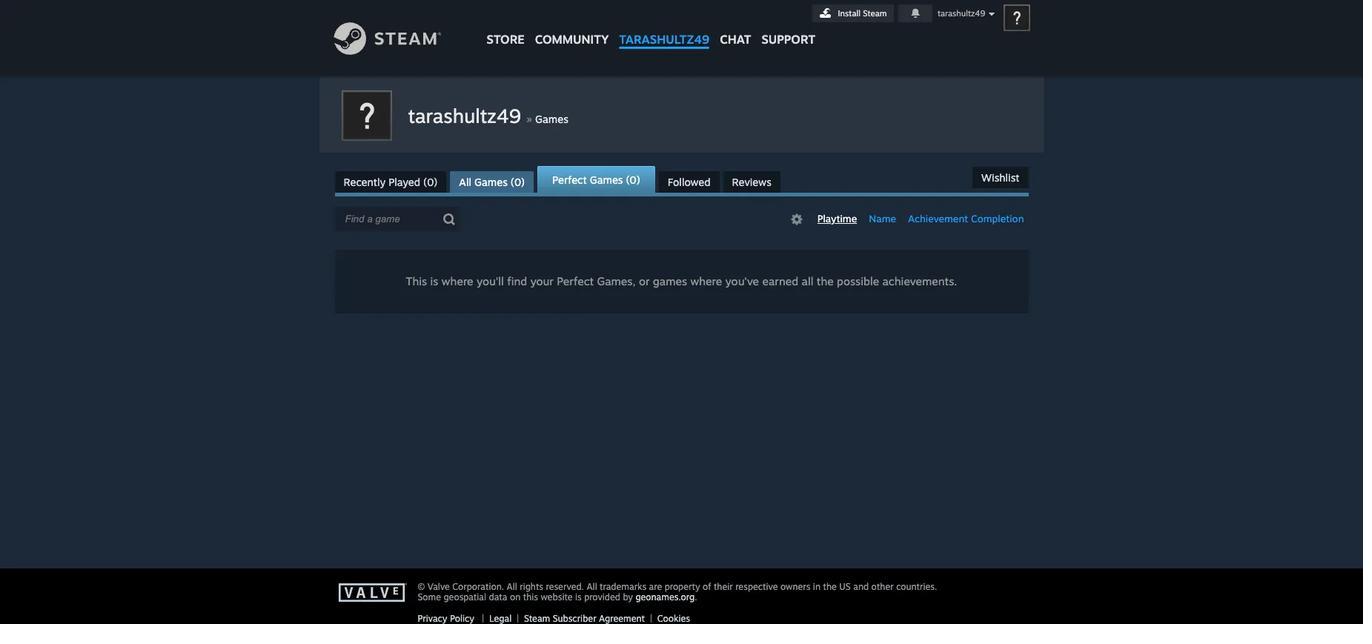 Task type: vqa. For each thing, say whether or not it's contained in the screenshot.
Is in the © Valve Corporation. All rights reserved. All trademarks are property of their respective owners in the US and other countries. Some geospatial data on this website is provided by geonames.org .
yes



Task type: locate. For each thing, give the bounding box(es) containing it.
(0) left 'followed' link
[[626, 173, 640, 186]]

0 vertical spatial is
[[430, 274, 438, 288]]

all right played on the top left of the page
[[459, 176, 471, 188]]

in
[[813, 581, 821, 592]]

perfect
[[552, 173, 587, 186], [557, 274, 594, 288]]

store
[[487, 32, 525, 47]]

property
[[665, 581, 700, 592]]

are
[[649, 581, 662, 592]]

this
[[406, 274, 427, 288]]

games inside "link"
[[590, 173, 623, 186]]

geospatial
[[444, 592, 486, 603]]

2 horizontal spatial (0)
[[626, 173, 640, 186]]

1 vertical spatial perfect
[[557, 274, 594, 288]]

all games (0)
[[459, 176, 525, 188]]

rights
[[520, 581, 543, 592]]

2 where from the left
[[691, 274, 722, 288]]

2 horizontal spatial games
[[590, 173, 623, 186]]

0 horizontal spatial tarashultz49 link
[[408, 104, 527, 128]]

.
[[695, 592, 697, 603]]

0 vertical spatial perfect
[[552, 173, 587, 186]]

is
[[430, 274, 438, 288], [575, 592, 582, 603]]

some
[[418, 592, 441, 603]]

community link
[[530, 0, 614, 54]]

completion
[[971, 213, 1024, 225]]

countries.
[[896, 581, 937, 592]]

tarashultz49 link up all games (0)
[[408, 104, 527, 128]]

the inside © valve corporation. all rights reserved. all trademarks are property of their respective owners in the us and other countries. some geospatial data on this website is provided by geonames.org .
[[823, 581, 837, 592]]

reserved.
[[546, 581, 584, 592]]

1 vertical spatial tarashultz49 link
[[408, 104, 527, 128]]

where
[[442, 274, 473, 288], [691, 274, 722, 288]]

perfect games (0) link
[[538, 166, 655, 193]]

tarashultz49
[[938, 8, 986, 19], [619, 32, 710, 47], [408, 104, 521, 128]]

all right reserved.
[[587, 581, 597, 592]]

2 horizontal spatial tarashultz49
[[938, 8, 986, 19]]

(0) right played on the top left of the page
[[423, 176, 438, 188]]

the
[[817, 274, 834, 288], [823, 581, 837, 592]]

install steam link
[[812, 4, 894, 22]]

games
[[653, 274, 687, 288]]

(0)
[[626, 173, 640, 186], [423, 176, 438, 188], [511, 176, 525, 188]]

0 horizontal spatial games
[[474, 176, 508, 188]]

1 horizontal spatial tarashultz49
[[619, 32, 710, 47]]

respective
[[736, 581, 778, 592]]

0 horizontal spatial where
[[442, 274, 473, 288]]

all
[[459, 176, 471, 188], [507, 581, 517, 592], [587, 581, 597, 592]]

perfect down games link
[[552, 173, 587, 186]]

where left you've
[[691, 274, 722, 288]]

games,
[[597, 274, 636, 288]]

1 horizontal spatial games
[[535, 113, 568, 125]]

playtime
[[818, 213, 857, 225]]

1 vertical spatial is
[[575, 592, 582, 603]]

tarashultz49 link
[[614, 0, 715, 54], [408, 104, 527, 128]]

perfect games (0)
[[552, 173, 640, 186]]

community
[[535, 32, 609, 47]]

(0) down tarashultz49 » games
[[511, 176, 525, 188]]

us
[[839, 581, 851, 592]]

1 horizontal spatial is
[[575, 592, 582, 603]]

1 horizontal spatial tarashultz49 link
[[614, 0, 715, 54]]

all games (0) link
[[450, 171, 534, 193]]

1 horizontal spatial (0)
[[511, 176, 525, 188]]

(0) inside "link"
[[626, 173, 640, 186]]

perfect right your
[[557, 274, 594, 288]]

games
[[535, 113, 568, 125], [590, 173, 623, 186], [474, 176, 508, 188]]

1 vertical spatial the
[[823, 581, 837, 592]]

0 horizontal spatial tarashultz49
[[408, 104, 521, 128]]

0 horizontal spatial (0)
[[423, 176, 438, 188]]

is right this on the top of the page
[[430, 274, 438, 288]]

on
[[510, 592, 521, 603]]

tarashultz49 link left chat
[[614, 0, 715, 54]]

is right website
[[575, 592, 582, 603]]

trademarks
[[600, 581, 647, 592]]

wishlist
[[982, 171, 1020, 184]]

achievement
[[908, 213, 968, 225]]

2 vertical spatial tarashultz49
[[408, 104, 521, 128]]

the right in
[[823, 581, 837, 592]]

Find a game field
[[335, 207, 459, 231]]

name button
[[865, 211, 901, 227]]

0 horizontal spatial all
[[459, 176, 471, 188]]

and
[[853, 581, 869, 592]]

games inside tarashultz49 » games
[[535, 113, 568, 125]]

all left rights
[[507, 581, 517, 592]]

where left the you'll at the left top of the page
[[442, 274, 473, 288]]

wishlist link
[[973, 167, 1029, 188]]

©
[[418, 581, 425, 592]]

achievements.
[[883, 274, 957, 288]]

1 horizontal spatial where
[[691, 274, 722, 288]]

the right 'all'
[[817, 274, 834, 288]]

chat link
[[715, 0, 757, 50]]

achievement completion button
[[904, 211, 1029, 227]]

corporation.
[[452, 581, 504, 592]]

install steam
[[838, 8, 887, 19]]

0 horizontal spatial is
[[430, 274, 438, 288]]



Task type: describe. For each thing, give the bounding box(es) containing it.
of
[[703, 581, 711, 592]]

data
[[489, 592, 507, 603]]

chat
[[720, 32, 751, 47]]

this is where you'll find your perfect games, or games where you've earned all the possible achievements.
[[406, 274, 957, 288]]

you'll
[[477, 274, 504, 288]]

earned
[[762, 274, 799, 288]]

»
[[527, 111, 532, 126]]

you've
[[725, 274, 759, 288]]

games link
[[535, 113, 568, 125]]

valve
[[428, 581, 450, 592]]

geonames.org link
[[636, 592, 695, 603]]

find
[[507, 274, 527, 288]]

0 vertical spatial tarashultz49
[[938, 8, 986, 19]]

1 vertical spatial tarashultz49
[[619, 32, 710, 47]]

name
[[869, 213, 896, 225]]

steam
[[863, 8, 887, 19]]

their
[[714, 581, 733, 592]]

achievement completion
[[908, 213, 1024, 225]]

this
[[523, 592, 538, 603]]

(0) for recently played (0)
[[423, 176, 438, 188]]

(0) for perfect games (0)
[[626, 173, 640, 186]]

install
[[838, 8, 861, 19]]

other
[[872, 581, 894, 592]]

perfect inside perfect games (0) "link"
[[552, 173, 587, 186]]

2 horizontal spatial all
[[587, 581, 597, 592]]

is inside © valve corporation. all rights reserved. all trademarks are property of their respective owners in the us and other countries. some geospatial data on this website is provided by geonames.org .
[[575, 592, 582, 603]]

played
[[389, 176, 420, 188]]

geonames.org
[[636, 592, 695, 603]]

your
[[530, 274, 554, 288]]

1 where from the left
[[442, 274, 473, 288]]

1 horizontal spatial all
[[507, 581, 517, 592]]

0 vertical spatial the
[[817, 274, 834, 288]]

recently
[[344, 176, 386, 188]]

recently played (0) link
[[335, 171, 447, 193]]

possible
[[837, 274, 879, 288]]

support
[[762, 32, 816, 47]]

or
[[639, 274, 650, 288]]

playtime button
[[813, 211, 862, 227]]

0 vertical spatial tarashultz49 link
[[614, 0, 715, 54]]

valve logo image
[[338, 583, 410, 603]]

followed
[[668, 176, 711, 188]]

all
[[802, 274, 814, 288]]

followed link
[[659, 171, 720, 193]]

support link
[[757, 0, 821, 50]]

recently played (0)
[[344, 176, 438, 188]]

by
[[623, 592, 633, 603]]

games for perfect games (0)
[[590, 173, 623, 186]]

(0) for all games (0)
[[511, 176, 525, 188]]

website
[[541, 592, 573, 603]]

provided
[[584, 592, 620, 603]]

games for all games (0)
[[474, 176, 508, 188]]

owners
[[781, 581, 811, 592]]

reviews
[[732, 176, 772, 188]]

store link
[[482, 0, 530, 54]]

reviews link
[[723, 171, 781, 193]]

© valve corporation. all rights reserved. all trademarks are property of their respective owners in the us and other countries. some geospatial data on this website is provided by geonames.org .
[[418, 581, 937, 603]]

tarashultz49 » games
[[408, 104, 568, 128]]



